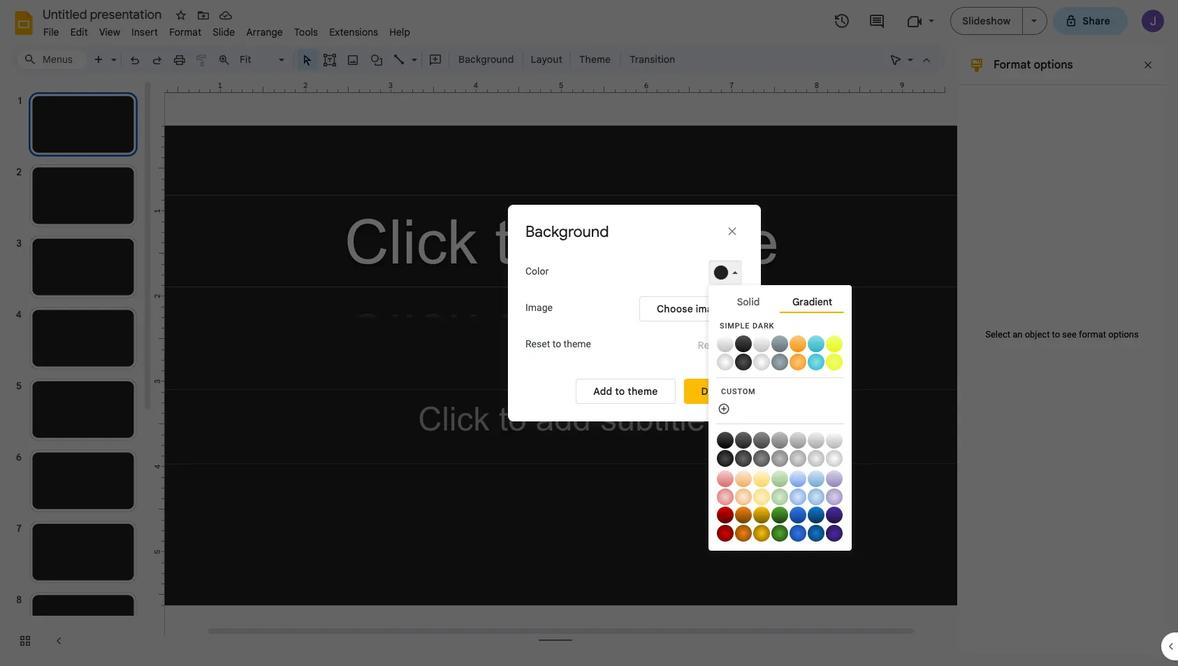 Task type: describe. For each thing, give the bounding box(es) containing it.
reset for reset
[[698, 339, 725, 352]]

transition
[[630, 53, 676, 66]]

add
[[594, 385, 613, 398]]

add to theme
[[594, 385, 658, 398]]

transition button
[[624, 49, 682, 70]]

to inside format options section
[[1053, 329, 1061, 340]]

mode and view toolbar
[[885, 45, 938, 73]]

6 row from the top
[[717, 488, 844, 506]]

menu inside the background application
[[709, 285, 852, 551]]

done
[[702, 385, 726, 398]]

color
[[526, 265, 549, 277]]

background inside heading
[[526, 222, 609, 241]]

Menus field
[[17, 50, 87, 69]]

1 horizontal spatial options
[[1109, 329, 1140, 340]]

Rename text field
[[38, 6, 170, 22]]

an
[[1013, 329, 1023, 340]]

select
[[986, 329, 1011, 340]]

8 row from the top
[[717, 525, 844, 542]]

simple dark
[[720, 322, 775, 331]]

simple
[[720, 322, 751, 331]]

background application
[[0, 0, 1179, 666]]

choose
[[657, 303, 694, 316]]

add to theme button
[[576, 379, 676, 404]]

background dialog
[[508, 205, 761, 421]]

Star checkbox
[[171, 6, 191, 25]]

menu bar inside "menu bar" banner
[[38, 18, 416, 41]]

theme button
[[573, 49, 617, 70]]

background button
[[452, 49, 521, 70]]



Task type: vqa. For each thing, say whether or not it's contained in the screenshot.
John
no



Task type: locate. For each thing, give the bounding box(es) containing it.
reset down the image
[[526, 338, 550, 349]]

navigation
[[0, 79, 154, 666]]

menu
[[709, 285, 852, 551]]

0 vertical spatial options
[[1034, 58, 1074, 72]]

main toolbar
[[87, 49, 683, 70]]

1 horizontal spatial to
[[616, 385, 625, 398]]

format options section
[[958, 45, 1168, 655]]

1 vertical spatial background
[[526, 222, 609, 241]]

1 horizontal spatial theme
[[628, 385, 658, 398]]

0 vertical spatial background
[[459, 53, 514, 66]]

custom button
[[717, 384, 845, 401]]

menu bar
[[38, 18, 416, 41]]

theme
[[564, 338, 592, 349], [628, 385, 658, 398]]

reset button
[[681, 333, 743, 358]]

0 horizontal spatial theme
[[564, 338, 592, 349]]

4 row from the top
[[717, 450, 844, 467]]

5 row from the top
[[717, 470, 844, 488]]

choose image button
[[640, 297, 743, 322]]

custom
[[722, 388, 756, 397]]

see
[[1063, 329, 1077, 340]]

select an object to see format options element
[[979, 329, 1147, 340]]

format options
[[994, 58, 1074, 72]]

done button
[[684, 379, 744, 404]]

3 row from the top
[[717, 432, 844, 449]]

0 horizontal spatial options
[[1034, 58, 1074, 72]]

choose image
[[657, 303, 725, 316]]

row
[[717, 335, 844, 353], [717, 353, 844, 371], [717, 432, 844, 449], [717, 450, 844, 467], [717, 470, 844, 488], [717, 488, 844, 506], [717, 506, 844, 524], [717, 525, 844, 542]]

object
[[1025, 329, 1050, 340]]

theme
[[580, 53, 611, 66]]

1 row from the top
[[717, 335, 844, 353]]

gradient tab
[[780, 293, 845, 313]]

0 horizontal spatial to
[[553, 338, 562, 349]]

theme for reset to theme
[[564, 338, 592, 349]]

format
[[1080, 329, 1107, 340]]

image
[[526, 302, 553, 313]]

to
[[1053, 329, 1061, 340], [553, 338, 562, 349], [616, 385, 625, 398]]

gradient
[[793, 296, 833, 309]]

reset inside button
[[698, 339, 725, 352]]

1 vertical spatial theme
[[628, 385, 658, 398]]

image
[[696, 303, 725, 316]]

solid
[[737, 296, 760, 309]]

select an object to see format options
[[986, 329, 1140, 340]]

menu bar banner
[[0, 0, 1179, 666]]

background heading
[[526, 222, 666, 242]]

reset down simple
[[698, 339, 725, 352]]

theme for add to theme
[[628, 385, 658, 398]]

reset for reset to theme
[[526, 338, 550, 349]]

to inside add to theme button
[[616, 385, 625, 398]]

to left 'see'
[[1053, 329, 1061, 340]]

to for add to theme
[[616, 385, 625, 398]]

share. private to only me. image
[[1065, 14, 1078, 27]]

7 row from the top
[[717, 506, 844, 524]]

0 horizontal spatial background
[[459, 53, 514, 66]]

theme inside button
[[628, 385, 658, 398]]

reset
[[526, 338, 550, 349], [698, 339, 725, 352]]

to for reset to theme
[[553, 338, 562, 349]]

solid tab
[[717, 293, 781, 312]]

to right add
[[616, 385, 625, 398]]

reset to theme
[[526, 338, 592, 349]]

1 horizontal spatial background
[[526, 222, 609, 241]]

to down the image
[[553, 338, 562, 349]]

2 horizontal spatial to
[[1053, 329, 1061, 340]]

options
[[1034, 58, 1074, 72], [1109, 329, 1140, 340]]

background
[[459, 53, 514, 66], [526, 222, 609, 241]]

2 row from the top
[[717, 353, 844, 371]]

background inside button
[[459, 53, 514, 66]]

0 vertical spatial theme
[[564, 338, 592, 349]]

format
[[994, 58, 1032, 72]]

navigation inside the background application
[[0, 79, 154, 666]]

dark
[[753, 322, 775, 331]]

menu containing solid
[[709, 285, 852, 551]]

0 horizontal spatial reset
[[526, 338, 550, 349]]

1 horizontal spatial reset
[[698, 339, 725, 352]]

1 vertical spatial options
[[1109, 329, 1140, 340]]



